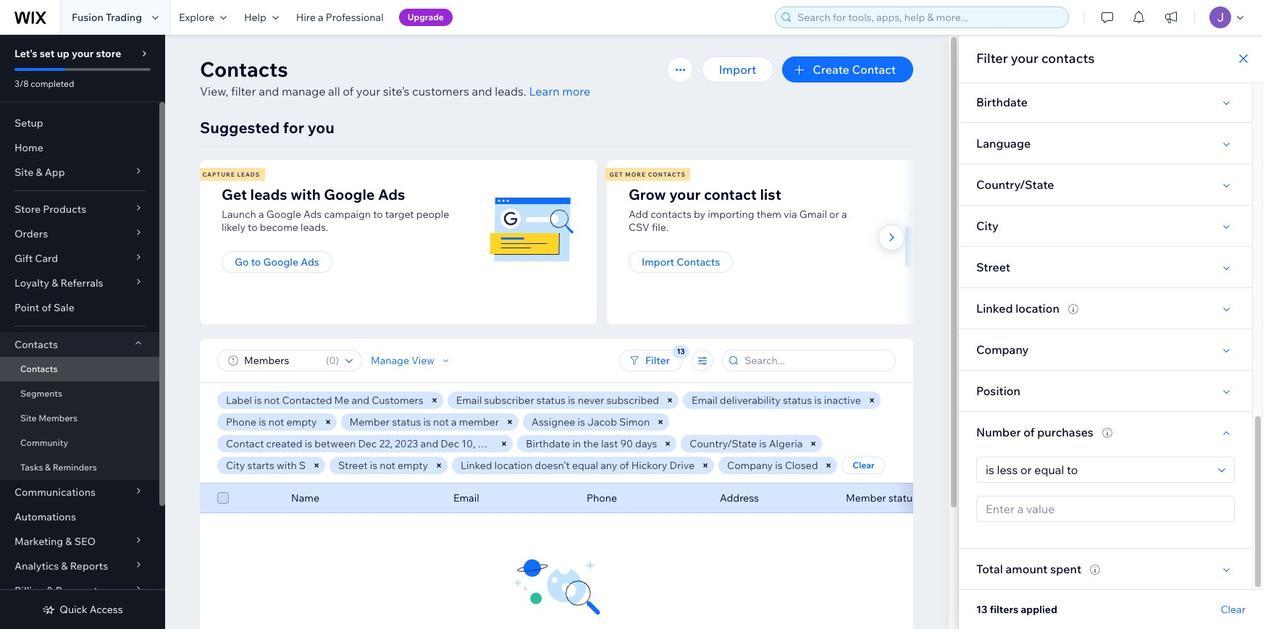 Task type: vqa. For each thing, say whether or not it's contained in the screenshot.
the my store
no



Task type: describe. For each thing, give the bounding box(es) containing it.
grow your contact list add contacts by importing them via gmail or a csv file.
[[629, 185, 847, 234]]

of right number
[[1024, 425, 1035, 440]]

starts
[[247, 459, 274, 472]]

empty for street is not empty
[[398, 459, 428, 472]]

total amount spent
[[976, 562, 1081, 576]]

segments link
[[0, 382, 159, 406]]

Search for tools, apps, help & more... field
[[793, 7, 1064, 28]]

email deliverability status is inactive
[[692, 394, 861, 407]]

birthdate for birthdate
[[976, 95, 1028, 109]]

payments
[[56, 584, 103, 597]]

seo
[[74, 535, 96, 548]]

via
[[784, 208, 797, 221]]

of right any at the left of the page
[[620, 459, 629, 472]]

customers
[[372, 394, 423, 407]]

tasks & reminders link
[[0, 456, 159, 480]]

tasks
[[20, 462, 43, 473]]

me
[[334, 394, 349, 407]]

site members link
[[0, 406, 159, 431]]

site members
[[20, 413, 78, 424]]

gift card
[[14, 252, 58, 265]]

member status is not a member
[[349, 416, 499, 429]]

clear for left clear button
[[853, 460, 875, 471]]

phone for phone is not empty
[[226, 416, 256, 429]]

upgrade button
[[399, 9, 453, 26]]

let's
[[14, 47, 37, 60]]

contacted
[[282, 394, 332, 407]]

member for member status
[[846, 492, 886, 505]]

deliverability
[[720, 394, 781, 407]]

1 2023 from the left
[[395, 437, 418, 450]]

store
[[96, 47, 121, 60]]

total
[[976, 562, 1003, 576]]

to left the target
[[373, 208, 383, 221]]

app
[[45, 166, 65, 179]]

equal
[[572, 459, 598, 472]]

add
[[629, 208, 648, 221]]

filter
[[231, 84, 256, 98]]

view,
[[200, 84, 228, 98]]

your inside "contacts view, filter and manage all of your site's customers and leads. learn more"
[[356, 84, 380, 98]]

0 vertical spatial google
[[324, 185, 375, 204]]

set
[[40, 47, 55, 60]]

contacts view, filter and manage all of your site's customers and leads. learn more
[[200, 56, 590, 98]]

up
[[57, 47, 69, 60]]

contacts inside contacts link
[[20, 364, 58, 374]]

number
[[976, 425, 1021, 440]]

segments
[[20, 388, 62, 399]]

site for site & app
[[14, 166, 33, 179]]

gift card button
[[0, 246, 159, 271]]

tasks & reminders
[[20, 462, 97, 473]]

contacts inside contacts dropdown button
[[14, 338, 58, 351]]

linked for linked location
[[976, 301, 1013, 316]]

get
[[222, 185, 247, 204]]

you
[[308, 118, 334, 137]]

store products
[[14, 203, 86, 216]]

all
[[328, 84, 340, 98]]

hickory
[[631, 459, 667, 472]]

created
[[266, 437, 302, 450]]

location for linked location doesn't equal any of hickory drive
[[495, 459, 532, 472]]

point of sale
[[14, 301, 74, 314]]

drive
[[670, 459, 695, 472]]

1 vertical spatial ads
[[303, 208, 322, 221]]

quick access
[[60, 603, 123, 616]]

not for street is not empty
[[380, 459, 395, 472]]

card
[[35, 252, 58, 265]]

create contact button
[[782, 56, 913, 83]]

import for import
[[719, 62, 756, 77]]

marketing & seo
[[14, 535, 96, 548]]

company for company is closed
[[727, 459, 773, 472]]

purchases
[[1037, 425, 1094, 440]]

for
[[283, 118, 304, 137]]

communications button
[[0, 480, 159, 505]]

90
[[620, 437, 633, 450]]

label
[[226, 394, 252, 407]]

a inside hire a professional link
[[318, 11, 323, 24]]

label is not contacted me and customers
[[226, 394, 423, 407]]

billing & payments button
[[0, 579, 159, 603]]

0 horizontal spatial clear button
[[842, 457, 885, 474]]

marketing
[[14, 535, 63, 548]]

email subscriber status is never subscribed
[[456, 394, 659, 407]]

hire a professional
[[296, 11, 384, 24]]

products
[[43, 203, 86, 216]]

member for member status is not a member
[[349, 416, 390, 429]]

suggested
[[200, 118, 280, 137]]

location for linked location
[[1015, 301, 1060, 316]]

Select an option field
[[981, 458, 1214, 482]]

linked location doesn't equal any of hickory drive
[[461, 459, 695, 472]]

country/state for country/state
[[976, 177, 1054, 192]]

completed
[[31, 78, 74, 89]]

name
[[291, 492, 319, 505]]

get
[[609, 171, 623, 178]]

birthdate in the last 90 days
[[526, 437, 657, 450]]

import for import contacts
[[642, 256, 674, 269]]

of inside "contacts view, filter and manage all of your site's customers and leads. learn more"
[[343, 84, 354, 98]]

Search... field
[[740, 351, 891, 371]]

email for email deliverability status is inactive
[[692, 394, 718, 407]]

leads
[[250, 185, 287, 204]]

file.
[[652, 221, 668, 234]]

position
[[976, 384, 1021, 398]]

0 vertical spatial ads
[[378, 185, 405, 204]]

street for street is not empty
[[338, 459, 368, 472]]

trading
[[106, 11, 142, 24]]

spent
[[1050, 562, 1081, 576]]

a inside grow your contact list add contacts by importing them via gmail or a csv file.
[[842, 208, 847, 221]]

& for billing
[[47, 584, 53, 597]]

birthdate for birthdate in the last 90 days
[[526, 437, 570, 450]]

explore
[[179, 11, 214, 24]]

filters
[[990, 603, 1018, 616]]

learn more button
[[529, 83, 590, 100]]

billing
[[14, 584, 44, 597]]

quick access button
[[42, 603, 123, 616]]

2 dec from the left
[[441, 437, 459, 450]]

leads. inside "contacts view, filter and manage all of your site's customers and leads. learn more"
[[495, 84, 526, 98]]

home link
[[0, 135, 159, 160]]



Task type: locate. For each thing, give the bounding box(es) containing it.
a left member
[[451, 416, 457, 429]]

loyalty & referrals button
[[0, 271, 159, 295]]

import
[[719, 62, 756, 77], [642, 256, 674, 269]]

community link
[[0, 431, 159, 456]]

import inside import button
[[719, 62, 756, 77]]

0 vertical spatial import
[[719, 62, 756, 77]]

0 vertical spatial contact
[[852, 62, 896, 77]]

& inside marketing & seo 'popup button'
[[65, 535, 72, 548]]

and right the filter
[[259, 84, 279, 98]]

email for email subscriber status is never subscribed
[[456, 394, 482, 407]]

of inside sidebar element
[[42, 301, 51, 314]]

& inside billing & payments popup button
[[47, 584, 53, 597]]

phone for phone
[[587, 492, 617, 505]]

is left the algeria
[[759, 437, 767, 450]]

1 horizontal spatial clear button
[[1221, 603, 1246, 616]]

hire
[[296, 11, 316, 24]]

setup
[[14, 117, 43, 130]]

applied
[[1021, 603, 1057, 616]]

0 horizontal spatial birthdate
[[526, 437, 570, 450]]

1 horizontal spatial member
[[846, 492, 886, 505]]

is right label
[[254, 394, 262, 407]]

view
[[411, 354, 435, 367]]

not up 'created'
[[268, 416, 284, 429]]

people
[[416, 208, 449, 221]]

dec
[[358, 437, 377, 450], [441, 437, 459, 450]]

1 vertical spatial contacts
[[651, 208, 691, 221]]

analytics
[[14, 560, 59, 573]]

is up starts
[[259, 416, 266, 429]]

leads. left learn
[[495, 84, 526, 98]]

& left the app
[[36, 166, 42, 179]]

3/8 completed
[[14, 78, 74, 89]]

with for google
[[291, 185, 321, 204]]

1 vertical spatial site
[[20, 413, 37, 424]]

email down 10,
[[453, 492, 479, 505]]

& inside the analytics & reports popup button
[[61, 560, 68, 573]]

communications
[[14, 486, 96, 499]]

is left never
[[568, 394, 575, 407]]

gmail
[[799, 208, 827, 221]]

ads down get leads with google ads launch a google ads campaign to target people likely to become leads.
[[301, 256, 319, 269]]

leads
[[237, 171, 260, 178]]

the
[[583, 437, 599, 450]]

1 horizontal spatial clear
[[1221, 603, 1246, 616]]

street up the linked location
[[976, 260, 1010, 274]]

email up member
[[456, 394, 482, 407]]

a
[[318, 11, 323, 24], [259, 208, 264, 221], [842, 208, 847, 221], [451, 416, 457, 429]]

0 horizontal spatial clear
[[853, 460, 875, 471]]

0 vertical spatial leads.
[[495, 84, 526, 98]]

google down become
[[263, 256, 298, 269]]

1 horizontal spatial city
[[976, 219, 999, 233]]

site & app button
[[0, 160, 159, 185]]

more
[[562, 84, 590, 98]]

to inside button
[[251, 256, 261, 269]]

a right the hire
[[318, 11, 323, 24]]

None checkbox
[[217, 490, 229, 507]]

learn
[[529, 84, 560, 98]]

simon
[[619, 416, 650, 429]]

0 vertical spatial country/state
[[976, 177, 1054, 192]]

0 vertical spatial clear button
[[842, 457, 885, 474]]

contacts
[[200, 56, 288, 82], [677, 256, 720, 269], [14, 338, 58, 351], [20, 364, 58, 374]]

with right leads
[[291, 185, 321, 204]]

list containing get leads with google ads
[[198, 160, 1010, 324]]

0 horizontal spatial phone
[[226, 416, 256, 429]]

contacts inside grow your contact list add contacts by importing them via gmail or a csv file.
[[651, 208, 691, 221]]

empty for phone is not empty
[[286, 416, 317, 429]]

with left 's'
[[277, 459, 297, 472]]

not down 22,
[[380, 459, 395, 472]]

1 horizontal spatial linked
[[976, 301, 1013, 316]]

analytics & reports button
[[0, 554, 159, 579]]

member status
[[846, 492, 918, 505]]

Enter a value number field
[[981, 497, 1230, 521]]

members
[[39, 413, 78, 424]]

ads up the target
[[378, 185, 405, 204]]

ads inside button
[[301, 256, 319, 269]]

0 horizontal spatial import
[[642, 256, 674, 269]]

import inside import contacts button
[[642, 256, 674, 269]]

empty
[[286, 416, 317, 429], [398, 459, 428, 472]]

contacts
[[1041, 50, 1095, 67], [651, 208, 691, 221]]

contacts
[[648, 171, 686, 178]]

country/state
[[976, 177, 1054, 192], [690, 437, 757, 450]]

1 vertical spatial with
[[277, 459, 297, 472]]

0 vertical spatial location
[[1015, 301, 1060, 316]]

& inside site & app popup button
[[36, 166, 42, 179]]

0
[[329, 354, 336, 367]]

city for city
[[976, 219, 999, 233]]

contacts down "point of sale"
[[14, 338, 58, 351]]

0 horizontal spatial country/state
[[690, 437, 757, 450]]

analytics & reports
[[14, 560, 108, 573]]

contacts up the filter
[[200, 56, 288, 82]]

& right loyalty
[[52, 277, 58, 290]]

1 vertical spatial country/state
[[690, 437, 757, 450]]

filter your contacts
[[976, 50, 1095, 67]]

number of purchases
[[976, 425, 1094, 440]]

billing & payments
[[14, 584, 103, 597]]

linked location
[[976, 301, 1060, 316]]

google down leads
[[266, 208, 301, 221]]

empty down contacted
[[286, 416, 317, 429]]

& inside loyalty & referrals dropdown button
[[52, 277, 58, 290]]

subscribed
[[606, 394, 659, 407]]

a inside get leads with google ads launch a google ads campaign to target people likely to become leads.
[[259, 208, 264, 221]]

1 dec from the left
[[358, 437, 377, 450]]

filter for filter
[[645, 354, 670, 367]]

1 vertical spatial linked
[[461, 459, 492, 472]]

)
[[336, 354, 339, 367]]

not up phone is not empty
[[264, 394, 280, 407]]

0 horizontal spatial empty
[[286, 416, 317, 429]]

country/state up drive
[[690, 437, 757, 450]]

1 horizontal spatial company
[[976, 343, 1029, 357]]

your inside grow your contact list add contacts by importing them via gmail or a csv file.
[[669, 185, 701, 204]]

reminders
[[53, 462, 97, 473]]

0 vertical spatial clear
[[853, 460, 875, 471]]

1 vertical spatial city
[[226, 459, 245, 472]]

list
[[198, 160, 1010, 324]]

2 vertical spatial ads
[[301, 256, 319, 269]]

is down contact created is between dec 22, 2023 and dec 10, 2023
[[370, 459, 377, 472]]

in
[[572, 437, 581, 450]]

0 horizontal spatial location
[[495, 459, 532, 472]]

0 vertical spatial linked
[[976, 301, 1013, 316]]

orders button
[[0, 222, 159, 246]]

1 vertical spatial clear
[[1221, 603, 1246, 616]]

0 vertical spatial street
[[976, 260, 1010, 274]]

clear inside button
[[853, 460, 875, 471]]

community
[[20, 437, 68, 448]]

site's
[[383, 84, 410, 98]]

point of sale link
[[0, 295, 159, 320]]

capture
[[202, 171, 235, 178]]

street for street
[[976, 260, 1010, 274]]

city for city starts with s
[[226, 459, 245, 472]]

1 horizontal spatial location
[[1015, 301, 1060, 316]]

1 horizontal spatial leads.
[[495, 84, 526, 98]]

is down customers
[[423, 416, 431, 429]]

google inside button
[[263, 256, 298, 269]]

1 horizontal spatial dec
[[441, 437, 459, 450]]

& left seo
[[65, 535, 72, 548]]

1 horizontal spatial country/state
[[976, 177, 1054, 192]]

days
[[635, 437, 657, 450]]

of right all
[[343, 84, 354, 98]]

site inside "link"
[[20, 413, 37, 424]]

phone down label
[[226, 416, 256, 429]]

contact right 'create'
[[852, 62, 896, 77]]

linked for linked location doesn't equal any of hickory drive
[[461, 459, 492, 472]]

city starts with s
[[226, 459, 306, 472]]

with inside get leads with google ads launch a google ads campaign to target people likely to become leads.
[[291, 185, 321, 204]]

1 vertical spatial google
[[266, 208, 301, 221]]

gift
[[14, 252, 33, 265]]

& inside the tasks & reminders link
[[45, 462, 51, 473]]

address
[[720, 492, 759, 505]]

company for company
[[976, 343, 1029, 357]]

is up 's'
[[305, 437, 312, 450]]

between
[[315, 437, 356, 450]]

site down segments at the left of page
[[20, 413, 37, 424]]

0 horizontal spatial contact
[[226, 437, 264, 450]]

1 vertical spatial birthdate
[[526, 437, 570, 450]]

go to google ads button
[[222, 251, 332, 273]]

& for analytics
[[61, 560, 68, 573]]

contacts inside "contacts view, filter and manage all of your site's customers and leads. learn more"
[[200, 56, 288, 82]]

1 vertical spatial street
[[338, 459, 368, 472]]

orders
[[14, 227, 48, 240]]

contacts down by
[[677, 256, 720, 269]]

& for loyalty
[[52, 277, 58, 290]]

1 horizontal spatial filter
[[976, 50, 1008, 67]]

1 vertical spatial leads.
[[301, 221, 328, 234]]

0 horizontal spatial city
[[226, 459, 245, 472]]

1 vertical spatial filter
[[645, 354, 670, 367]]

with for s
[[277, 459, 297, 472]]

clear for the bottommost clear button
[[1221, 603, 1246, 616]]

to right the likely
[[248, 221, 258, 234]]

& for tasks
[[45, 462, 51, 473]]

birthdate up doesn't
[[526, 437, 570, 450]]

go
[[235, 256, 249, 269]]

leads. right become
[[301, 221, 328, 234]]

0 horizontal spatial contacts
[[651, 208, 691, 221]]

country/state down language
[[976, 177, 1054, 192]]

site & app
[[14, 166, 65, 179]]

help button
[[235, 0, 287, 35]]

0 vertical spatial birthdate
[[976, 95, 1028, 109]]

1 vertical spatial location
[[495, 459, 532, 472]]

access
[[90, 603, 123, 616]]

0 vertical spatial city
[[976, 219, 999, 233]]

1 vertical spatial import
[[642, 256, 674, 269]]

of left sale
[[42, 301, 51, 314]]

2 2023 from the left
[[478, 437, 501, 450]]

marketing & seo button
[[0, 529, 159, 554]]

last
[[601, 437, 618, 450]]

sidebar element
[[0, 35, 165, 629]]

0 vertical spatial phone
[[226, 416, 256, 429]]

target
[[385, 208, 414, 221]]

0 vertical spatial company
[[976, 343, 1029, 357]]

store products button
[[0, 197, 159, 222]]

to right go
[[251, 256, 261, 269]]

0 horizontal spatial company
[[727, 459, 773, 472]]

create contact
[[813, 62, 896, 77]]

by
[[694, 208, 705, 221]]

1 vertical spatial contact
[[226, 437, 264, 450]]

google up campaign
[[324, 185, 375, 204]]

company up "position" at the right
[[976, 343, 1029, 357]]

0 horizontal spatial member
[[349, 416, 390, 429]]

leads. inside get leads with google ads launch a google ads campaign to target people likely to become leads.
[[301, 221, 328, 234]]

street down contact created is between dec 22, 2023 and dec 10, 2023
[[338, 459, 368, 472]]

and right me
[[352, 394, 369, 407]]

not for label is not contacted me and customers
[[264, 394, 280, 407]]

0 horizontal spatial leads.
[[301, 221, 328, 234]]

0 vertical spatial site
[[14, 166, 33, 179]]

a right or
[[842, 208, 847, 221]]

birthdate up language
[[976, 95, 1028, 109]]

2 vertical spatial google
[[263, 256, 298, 269]]

dec left 22,
[[358, 437, 377, 450]]

& right tasks
[[45, 462, 51, 473]]

linked
[[976, 301, 1013, 316], [461, 459, 492, 472]]

phone down any at the left of the page
[[587, 492, 617, 505]]

& right billing
[[47, 584, 53, 597]]

1 vertical spatial empty
[[398, 459, 428, 472]]

point
[[14, 301, 39, 314]]

0 horizontal spatial street
[[338, 459, 368, 472]]

and right customers
[[472, 84, 492, 98]]

0 vertical spatial member
[[349, 416, 390, 429]]

contact up starts
[[226, 437, 264, 450]]

dec left 10,
[[441, 437, 459, 450]]

algeria
[[769, 437, 803, 450]]

1 horizontal spatial contacts
[[1041, 50, 1095, 67]]

manage view button
[[371, 354, 452, 367]]

Unsaved view field
[[240, 351, 321, 371]]

is left inactive
[[814, 394, 822, 407]]

and down member status is not a member
[[420, 437, 438, 450]]

0 vertical spatial with
[[291, 185, 321, 204]]

country/state for country/state is algeria
[[690, 437, 757, 450]]

1 horizontal spatial empty
[[398, 459, 428, 472]]

subscriber
[[484, 394, 534, 407]]

a down leads
[[259, 208, 264, 221]]

not for phone is not empty
[[268, 416, 284, 429]]

fusion trading
[[72, 11, 142, 24]]

1 horizontal spatial phone
[[587, 492, 617, 505]]

company
[[976, 343, 1029, 357], [727, 459, 773, 472]]

0 vertical spatial empty
[[286, 416, 317, 429]]

site down 'home'
[[14, 166, 33, 179]]

0 vertical spatial contacts
[[1041, 50, 1095, 67]]

contacts up segments at the left of page
[[20, 364, 58, 374]]

0 horizontal spatial 2023
[[395, 437, 418, 450]]

& for site
[[36, 166, 42, 179]]

0 horizontal spatial linked
[[461, 459, 492, 472]]

& for marketing
[[65, 535, 72, 548]]

empty down member status is not a member
[[398, 459, 428, 472]]

0 vertical spatial filter
[[976, 50, 1008, 67]]

1 horizontal spatial import
[[719, 62, 756, 77]]

is left jacob
[[578, 416, 585, 429]]

2023 right 22,
[[395, 437, 418, 450]]

email left deliverability
[[692, 394, 718, 407]]

1 horizontal spatial 2023
[[478, 437, 501, 450]]

your inside sidebar element
[[72, 47, 94, 60]]

1 vertical spatial phone
[[587, 492, 617, 505]]

1 horizontal spatial street
[[976, 260, 1010, 274]]

filter
[[976, 50, 1008, 67], [645, 354, 670, 367]]

of
[[343, 84, 354, 98], [42, 301, 51, 314], [1024, 425, 1035, 440], [620, 459, 629, 472]]

1 vertical spatial clear button
[[1221, 603, 1246, 616]]

not left member
[[433, 416, 449, 429]]

manage view
[[371, 354, 435, 367]]

0 horizontal spatial dec
[[358, 437, 377, 450]]

filter button
[[619, 350, 683, 372]]

filter inside button
[[645, 354, 670, 367]]

site inside popup button
[[14, 166, 33, 179]]

company down country/state is algeria
[[727, 459, 773, 472]]

filter for filter your contacts
[[976, 50, 1008, 67]]

contact inside create contact button
[[852, 62, 896, 77]]

1 horizontal spatial birthdate
[[976, 95, 1028, 109]]

sale
[[54, 301, 74, 314]]

jacob
[[587, 416, 617, 429]]

2023 right 10,
[[478, 437, 501, 450]]

1 vertical spatial member
[[846, 492, 886, 505]]

site for site members
[[20, 413, 37, 424]]

company is closed
[[727, 459, 818, 472]]

&
[[36, 166, 42, 179], [52, 277, 58, 290], [45, 462, 51, 473], [65, 535, 72, 548], [61, 560, 68, 573], [47, 584, 53, 597]]

contacts inside import contacts button
[[677, 256, 720, 269]]

importing
[[708, 208, 754, 221]]

campaign
[[324, 208, 371, 221]]

member
[[459, 416, 499, 429]]

& left reports
[[61, 560, 68, 573]]

is left closed
[[775, 459, 783, 472]]

ads left campaign
[[303, 208, 322, 221]]

1 horizontal spatial contact
[[852, 62, 896, 77]]

1 vertical spatial company
[[727, 459, 773, 472]]

get leads with google ads launch a google ads campaign to target people likely to become leads.
[[222, 185, 449, 234]]

0 horizontal spatial filter
[[645, 354, 670, 367]]



